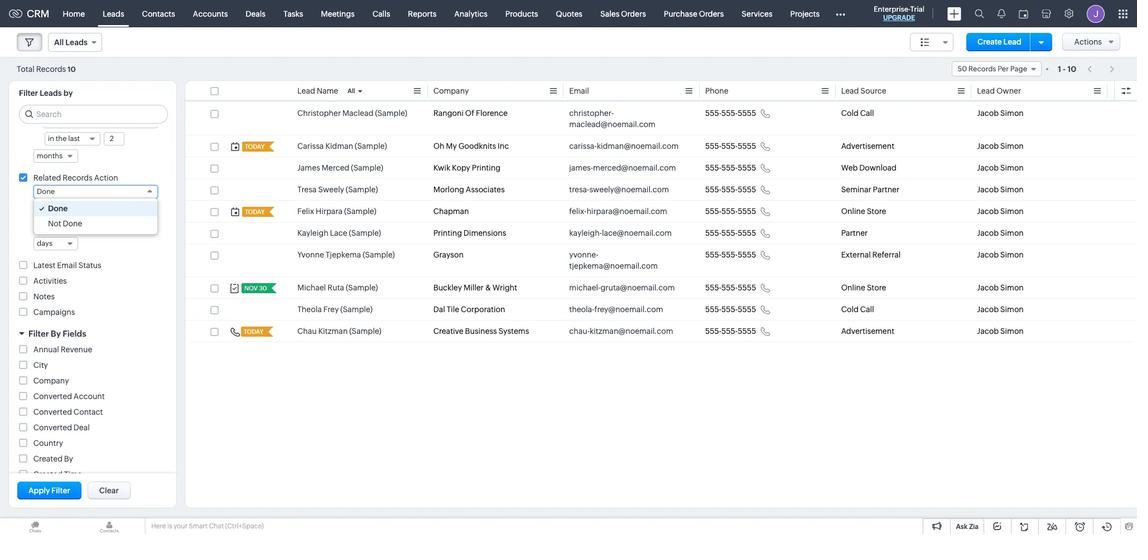 Task type: locate. For each thing, give the bounding box(es) containing it.
0 vertical spatial advertisement
[[842, 142, 895, 151]]

done up not
[[48, 204, 68, 213]]

1 horizontal spatial company
[[434, 87, 469, 95]]

store down seminar partner
[[867, 207, 887, 216]]

actions
[[1075, 37, 1103, 46]]

1 vertical spatial records
[[63, 174, 93, 183]]

hirpara@noemail.com
[[587, 207, 668, 216]]

2 jacob simon from the top
[[978, 142, 1024, 151]]

lead for lead owner
[[978, 87, 996, 95]]

0 vertical spatial company
[[434, 87, 469, 95]]

7 jacob simon from the top
[[978, 251, 1024, 260]]

michael-gruta@noemail.com
[[570, 284, 675, 293]]

(sample) down 'james merced (sample)' 'link'
[[346, 185, 378, 194]]

store for michael-gruta@noemail.com
[[867, 284, 887, 293]]

(sample) right tjepkema
[[363, 251, 395, 260]]

1 vertical spatial online
[[842, 284, 866, 293]]

1 orders from the left
[[621, 9, 646, 18]]

0 horizontal spatial orders
[[621, 9, 646, 18]]

lead left source
[[842, 87, 860, 95]]

tile
[[447, 305, 460, 314]]

1 vertical spatial email
[[57, 261, 77, 270]]

1 cold from the top
[[842, 109, 859, 118]]

rangoni
[[434, 109, 464, 118]]

2 vertical spatial today
[[244, 329, 264, 336]]

0 vertical spatial today
[[245, 143, 265, 150]]

0 vertical spatial online
[[842, 207, 866, 216]]

done inside done option
[[48, 204, 68, 213]]

0 vertical spatial filter
[[19, 89, 38, 98]]

is
[[167, 523, 172, 531]]

2 call from the top
[[861, 305, 875, 314]]

records up done field
[[63, 174, 93, 183]]

notes
[[33, 293, 55, 301]]

corporation
[[461, 305, 506, 314]]

filter inside filter by fields dropdown button
[[28, 329, 49, 339]]

signals element
[[992, 0, 1013, 27]]

web
[[842, 164, 858, 173]]

0 horizontal spatial 10
[[68, 65, 76, 73]]

(sample) right frey
[[341, 305, 373, 314]]

10 5555 from the top
[[738, 327, 757, 336]]

records for action
[[63, 174, 93, 183]]

row group containing christopher maclead (sample)
[[185, 103, 1138, 343]]

kayleigh lace (sample)
[[298, 229, 381, 238]]

0 vertical spatial by
[[33, 205, 43, 214]]

leads left by
[[40, 89, 62, 98]]

oh my goodknits inc
[[434, 142, 509, 151]]

michael ruta (sample)
[[298, 284, 378, 293]]

accounts link
[[184, 0, 237, 27]]

1 horizontal spatial orders
[[699, 9, 724, 18]]

10 up by
[[68, 65, 76, 73]]

0 vertical spatial created
[[33, 455, 63, 464]]

dal tile corporation
[[434, 305, 506, 314]]

inc
[[498, 142, 509, 151]]

10 555-555-5555 from the top
[[706, 327, 757, 336]]

orders for purchase orders
[[699, 9, 724, 18]]

advertisement for kidman@noemail.com
[[842, 142, 895, 151]]

call down external referral
[[861, 305, 875, 314]]

by inside dropdown button
[[51, 329, 61, 339]]

lead right create
[[1004, 37, 1022, 46]]

3 jacob from the top
[[978, 164, 999, 173]]

seminar partner
[[842, 185, 900, 194]]

1 horizontal spatial printing
[[472, 164, 501, 173]]

company
[[434, 87, 469, 95], [33, 377, 69, 386]]

0 horizontal spatial printing
[[434, 229, 462, 238]]

today link
[[242, 142, 266, 152], [242, 207, 266, 217], [241, 327, 265, 337]]

list box
[[34, 199, 157, 234]]

theola-frey@noemail.com
[[570, 305, 664, 314]]

1 call from the top
[[861, 109, 875, 118]]

(sample) for christopher maclead (sample)
[[375, 109, 408, 118]]

4 simon from the top
[[1001, 185, 1024, 194]]

theola
[[298, 305, 322, 314]]

5 5555 from the top
[[738, 207, 757, 216]]

(sample) right merced
[[351, 164, 383, 173]]

1 simon from the top
[[1001, 109, 1024, 118]]

1 horizontal spatial partner
[[874, 185, 900, 194]]

lace
[[330, 229, 348, 238]]

lace@noemail.com
[[602, 229, 672, 238]]

1 vertical spatial converted
[[33, 408, 72, 417]]

james
[[298, 164, 320, 173]]

online down seminar
[[842, 207, 866, 216]]

1 vertical spatial partner
[[842, 229, 868, 238]]

nov 30
[[245, 285, 267, 292]]

partner down download
[[874, 185, 900, 194]]

signals image
[[998, 9, 1006, 18]]

2 online from the top
[[842, 284, 866, 293]]

converted up converted contact
[[33, 393, 72, 401]]

store down external referral
[[867, 284, 887, 293]]

8 jacob from the top
[[978, 284, 999, 293]]

(sample) for yvonne tjepkema (sample)
[[363, 251, 395, 260]]

1 vertical spatial store
[[867, 284, 887, 293]]

8 555-555-5555 from the top
[[706, 284, 757, 293]]

yvonne
[[298, 251, 324, 260]]

contacts
[[142, 9, 175, 18]]

navigation
[[1083, 61, 1121, 77]]

1 vertical spatial by
[[51, 329, 61, 339]]

ask
[[957, 524, 968, 532]]

chats image
[[0, 519, 70, 535]]

1 jacob from the top
[[978, 109, 999, 118]]

filter up annual
[[28, 329, 49, 339]]

done for list box containing done
[[48, 204, 68, 213]]

orders for sales orders
[[621, 9, 646, 18]]

annual revenue
[[33, 346, 92, 355]]

printing up grayson
[[434, 229, 462, 238]]

0 vertical spatial converted
[[33, 393, 72, 401]]

christopher
[[298, 109, 341, 118]]

nov 30 link
[[242, 284, 268, 294]]

zia
[[970, 524, 979, 532]]

1 cold call from the top
[[842, 109, 875, 118]]

1 online from the top
[[842, 207, 866, 216]]

0 vertical spatial email
[[570, 87, 590, 95]]

rangoni of florence
[[434, 109, 508, 118]]

home link
[[54, 0, 94, 27]]

2 vertical spatial today link
[[241, 327, 265, 337]]

cold call down 'external'
[[842, 305, 875, 314]]

7 555-555-5555 from the top
[[706, 251, 757, 260]]

carissa-kidman@noemail.com
[[570, 142, 679, 151]]

(sample) for chau kitzman (sample)
[[349, 327, 382, 336]]

records up filter leads by at the top left of page
[[36, 64, 66, 73]]

2 converted from the top
[[33, 408, 72, 417]]

orders inside sales orders 'link'
[[621, 9, 646, 18]]

created for created by
[[33, 455, 63, 464]]

dal
[[434, 305, 445, 314]]

lead left owner
[[978, 87, 996, 95]]

2 online store from the top
[[842, 284, 887, 293]]

printing up associates at the left top
[[472, 164, 501, 173]]

2 vertical spatial converted
[[33, 424, 72, 433]]

call down lead source
[[861, 109, 875, 118]]

0 horizontal spatial email
[[57, 261, 77, 270]]

0 vertical spatial records
[[36, 64, 66, 73]]

1 vertical spatial advertisement
[[842, 327, 895, 336]]

converted up converted deal
[[33, 408, 72, 417]]

1 vertical spatial filter
[[28, 329, 49, 339]]

0 vertical spatial cold
[[842, 109, 859, 118]]

fields
[[63, 329, 86, 339]]

1 vertical spatial today
[[245, 209, 265, 216]]

create lead button
[[967, 33, 1033, 51]]

cold down 'external'
[[842, 305, 859, 314]]

0 vertical spatial call
[[861, 109, 875, 118]]

10 inside total records 10
[[68, 65, 76, 73]]

christopher- maclead@noemail.com
[[570, 109, 656, 129]]

0 vertical spatial leads
[[103, 9, 124, 18]]

1 horizontal spatial 10
[[1068, 64, 1077, 73]]

0 vertical spatial cold call
[[842, 109, 875, 118]]

1 horizontal spatial leads
[[103, 9, 124, 18]]

(sample) for theola frey (sample)
[[341, 305, 373, 314]]

1 vertical spatial leads
[[40, 89, 62, 98]]

filter
[[19, 89, 38, 98], [28, 329, 49, 339], [51, 487, 70, 496]]

orders right sales
[[621, 9, 646, 18]]

done right not
[[63, 219, 82, 228]]

by up time
[[64, 455, 73, 464]]

online down 'external'
[[842, 284, 866, 293]]

5 555-555-5555 from the top
[[706, 207, 757, 216]]

2 vertical spatial filter
[[51, 487, 70, 496]]

2 advertisement from the top
[[842, 327, 895, 336]]

created for created time
[[33, 471, 63, 480]]

10 jacob from the top
[[978, 327, 999, 336]]

(sample) right kidman
[[355, 142, 387, 151]]

yvonne-
[[570, 251, 599, 260]]

(sample) inside "link"
[[346, 185, 378, 194]]

quotes link
[[547, 0, 592, 27]]

0 vertical spatial done
[[37, 188, 55, 196]]

6 jacob simon from the top
[[978, 229, 1024, 238]]

orders
[[621, 9, 646, 18], [699, 9, 724, 18]]

5 jacob from the top
[[978, 207, 999, 216]]

done for done field
[[37, 188, 55, 196]]

4 jacob from the top
[[978, 185, 999, 194]]

by for created
[[64, 455, 73, 464]]

created by
[[33, 455, 73, 464]]

michael
[[298, 284, 326, 293]]

lead left name
[[298, 87, 315, 95]]

sales
[[601, 9, 620, 18]]

0 vertical spatial printing
[[472, 164, 501, 173]]

2 horizontal spatial by
[[64, 455, 73, 464]]

done inside not done option
[[63, 219, 82, 228]]

9 5555 from the top
[[738, 305, 757, 314]]

purchase orders
[[664, 9, 724, 18]]

1 created from the top
[[33, 455, 63, 464]]

0 vertical spatial store
[[867, 207, 887, 216]]

1 vertical spatial printing
[[434, 229, 462, 238]]

kayleigh-lace@noemail.com link
[[570, 228, 672, 239]]

filter down created time
[[51, 487, 70, 496]]

meetings link
[[312, 0, 364, 27]]

2 store from the top
[[867, 284, 887, 293]]

kayleigh-lace@noemail.com
[[570, 229, 672, 238]]

1 converted from the top
[[33, 393, 72, 401]]

0 vertical spatial today link
[[242, 142, 266, 152]]

online for felix-hirpara@noemail.com
[[842, 207, 866, 216]]

cold down lead source
[[842, 109, 859, 118]]

theola frey (sample)
[[298, 305, 373, 314]]

1 advertisement from the top
[[842, 142, 895, 151]]

kayleigh
[[298, 229, 329, 238]]

all
[[348, 88, 355, 94]]

6 simon from the top
[[1001, 229, 1024, 238]]

created up 'apply filter'
[[33, 471, 63, 480]]

meetings
[[321, 9, 355, 18]]

0 horizontal spatial partner
[[842, 229, 868, 238]]

not done
[[48, 219, 82, 228]]

by up annual revenue
[[51, 329, 61, 339]]

2 vertical spatial done
[[63, 219, 82, 228]]

None text field
[[104, 133, 124, 145]]

(sample) right the maclead
[[375, 109, 408, 118]]

yvonne- tjepkema@noemail.com link
[[570, 250, 683, 272]]

converted for converted deal
[[33, 424, 72, 433]]

tasks
[[284, 9, 303, 18]]

done down 'related'
[[37, 188, 55, 196]]

online store down external referral
[[842, 284, 887, 293]]

enterprise-
[[874, 5, 911, 13]]

2 simon from the top
[[1001, 142, 1024, 151]]

email right latest
[[57, 261, 77, 270]]

email up christopher- on the right top
[[570, 87, 590, 95]]

theola-frey@noemail.com link
[[570, 304, 664, 315]]

goodknits
[[459, 142, 496, 151]]

services
[[742, 9, 773, 18]]

apply filter
[[28, 487, 70, 496]]

2 cold call from the top
[[842, 305, 875, 314]]

row group
[[185, 103, 1138, 343]]

(sample) up kayleigh lace (sample)
[[344, 207, 377, 216]]

today link for felix
[[242, 207, 266, 217]]

filter for filter by fields
[[28, 329, 49, 339]]

today for carissa kidman (sample)
[[245, 143, 265, 150]]

by down 'related'
[[33, 205, 43, 214]]

done inside done field
[[37, 188, 55, 196]]

online store down seminar partner
[[842, 207, 887, 216]]

lead for lead source
[[842, 87, 860, 95]]

1 vertical spatial call
[[861, 305, 875, 314]]

christopher- maclead@noemail.com link
[[570, 108, 683, 130]]

sales orders link
[[592, 0, 655, 27]]

1 vertical spatial cold call
[[842, 305, 875, 314]]

filter down total
[[19, 89, 38, 98]]

web download
[[842, 164, 897, 173]]

analytics link
[[446, 0, 497, 27]]

today for chau kitzman (sample)
[[244, 329, 264, 336]]

converted for converted account
[[33, 393, 72, 401]]

filter by fields
[[28, 329, 86, 339]]

(sample) right kitzman
[[349, 327, 382, 336]]

james-
[[570, 164, 594, 173]]

(sample) right ruta
[[346, 284, 378, 293]]

partner up 'external'
[[842, 229, 868, 238]]

christopher maclead (sample) link
[[298, 108, 408, 119]]

555-
[[706, 109, 722, 118], [722, 109, 738, 118], [706, 142, 722, 151], [722, 142, 738, 151], [706, 164, 722, 173], [722, 164, 738, 173], [706, 185, 722, 194], [722, 185, 738, 194], [706, 207, 722, 216], [722, 207, 738, 216], [706, 229, 722, 238], [722, 229, 738, 238], [706, 251, 722, 260], [722, 251, 738, 260], [706, 284, 722, 293], [722, 284, 738, 293], [706, 305, 722, 314], [722, 305, 738, 314], [706, 327, 722, 336], [722, 327, 738, 336]]

3 converted from the top
[[33, 424, 72, 433]]

kwik
[[434, 164, 451, 173]]

buckley
[[434, 284, 462, 293]]

call
[[861, 109, 875, 118], [861, 305, 875, 314]]

of
[[466, 109, 475, 118]]

1 store from the top
[[867, 207, 887, 216]]

7 5555 from the top
[[738, 251, 757, 260]]

1 vertical spatial online store
[[842, 284, 887, 293]]

wright
[[493, 284, 518, 293]]

9 jacob simon from the top
[[978, 305, 1024, 314]]

external
[[842, 251, 871, 260]]

1 vertical spatial done
[[48, 204, 68, 213]]

(sample) inside 'link'
[[351, 164, 383, 173]]

not done option
[[34, 217, 157, 232]]

2 orders from the left
[[699, 9, 724, 18]]

1 horizontal spatial by
[[51, 329, 61, 339]]

account
[[74, 393, 105, 401]]

2 created from the top
[[33, 471, 63, 480]]

converted up country
[[33, 424, 72, 433]]

10 for 1 - 10
[[1068, 64, 1077, 73]]

1 vertical spatial created
[[33, 471, 63, 480]]

(sample) right lace
[[349, 229, 381, 238]]

printing
[[472, 164, 501, 173], [434, 229, 462, 238]]

created down country
[[33, 455, 63, 464]]

2 jacob from the top
[[978, 142, 999, 151]]

leads
[[103, 9, 124, 18], [40, 89, 62, 98]]

kayleigh lace (sample) link
[[298, 228, 381, 239]]

orders right purchase
[[699, 9, 724, 18]]

seminar
[[842, 185, 872, 194]]

3 simon from the top
[[1001, 164, 1024, 173]]

kitzman
[[319, 327, 348, 336]]

company down city
[[33, 377, 69, 386]]

online for michael-gruta@noemail.com
[[842, 284, 866, 293]]

1 vertical spatial today link
[[242, 207, 266, 217]]

(sample) inside 'link'
[[341, 305, 373, 314]]

1 online store from the top
[[842, 207, 887, 216]]

orders inside purchase orders link
[[699, 9, 724, 18]]

yvonne tjepkema (sample) link
[[298, 250, 395, 261]]

cold for christopher- maclead@noemail.com
[[842, 109, 859, 118]]

online
[[842, 207, 866, 216], [842, 284, 866, 293]]

2 cold from the top
[[842, 305, 859, 314]]

1 - 10
[[1059, 64, 1077, 73]]

1 vertical spatial cold
[[842, 305, 859, 314]]

online store for hirpara@noemail.com
[[842, 207, 887, 216]]

0 vertical spatial partner
[[874, 185, 900, 194]]

0 vertical spatial online store
[[842, 207, 887, 216]]

2 vertical spatial by
[[64, 455, 73, 464]]

(sample) for michael ruta (sample)
[[346, 284, 378, 293]]

(sample) for carissa kidman (sample)
[[355, 142, 387, 151]]

10 jacob simon from the top
[[978, 327, 1024, 336]]

felix hirpara (sample)
[[298, 207, 377, 216]]

cold call down lead source
[[842, 109, 875, 118]]

company up rangoni
[[434, 87, 469, 95]]

leads right home
[[103, 9, 124, 18]]

projects link
[[782, 0, 829, 27]]

0 horizontal spatial company
[[33, 377, 69, 386]]

10 right -
[[1068, 64, 1077, 73]]



Task type: describe. For each thing, give the bounding box(es) containing it.
download
[[860, 164, 897, 173]]

ruta
[[328, 284, 344, 293]]

(sample) for tresa sweely (sample)
[[346, 185, 378, 194]]

store for felix-hirpara@noemail.com
[[867, 207, 887, 216]]

smart
[[189, 523, 208, 531]]

8 jacob simon from the top
[[978, 284, 1024, 293]]

list box containing done
[[34, 199, 157, 234]]

chau-kitzman@noemail.com
[[570, 327, 674, 336]]

felix-hirpara@noemail.com
[[570, 207, 668, 216]]

carissa kidman (sample)
[[298, 142, 387, 151]]

call for christopher- maclead@noemail.com
[[861, 109, 875, 118]]

source
[[861, 87, 887, 95]]

0 horizontal spatial leads
[[40, 89, 62, 98]]

tresa-
[[570, 185, 590, 194]]

1 horizontal spatial email
[[570, 87, 590, 95]]

revenue
[[61, 346, 92, 355]]

call for theola-frey@noemail.com
[[861, 305, 875, 314]]

michael-
[[570, 284, 601, 293]]

crm link
[[9, 8, 49, 20]]

records for 10
[[36, 64, 66, 73]]

chapman
[[434, 207, 469, 216]]

9 jacob from the top
[[978, 305, 999, 314]]

calls link
[[364, 0, 399, 27]]

10 simon from the top
[[1001, 327, 1024, 336]]

filter inside apply filter button
[[51, 487, 70, 496]]

4 5555 from the top
[[738, 185, 757, 194]]

status
[[78, 261, 101, 270]]

9 simon from the top
[[1001, 305, 1024, 314]]

converted for converted contact
[[33, 408, 72, 417]]

7 jacob from the top
[[978, 251, 999, 260]]

chau kitzman (sample)
[[298, 327, 382, 336]]

search element
[[969, 0, 992, 27]]

total records 10
[[17, 64, 76, 73]]

name
[[317, 87, 338, 95]]

8 5555 from the top
[[738, 284, 757, 293]]

michael ruta (sample) link
[[298, 283, 378, 294]]

7 simon from the top
[[1001, 251, 1024, 260]]

phone
[[706, 87, 729, 95]]

activities
[[33, 277, 67, 286]]

1 jacob simon from the top
[[978, 109, 1024, 118]]

filter for filter leads by
[[19, 89, 38, 98]]

kidman
[[326, 142, 353, 151]]

miller
[[464, 284, 484, 293]]

9 555-555-5555 from the top
[[706, 305, 757, 314]]

deal
[[74, 424, 90, 433]]

florence
[[476, 109, 508, 118]]

total
[[17, 64, 35, 73]]

lead owner
[[978, 87, 1022, 95]]

8 simon from the top
[[1001, 284, 1024, 293]]

calls
[[373, 9, 390, 18]]

tresa sweely (sample)
[[298, 185, 378, 194]]

quotes
[[556, 9, 583, 18]]

3 jacob simon from the top
[[978, 164, 1024, 173]]

1 vertical spatial company
[[33, 377, 69, 386]]

related records action
[[33, 174, 118, 183]]

contact
[[74, 408, 103, 417]]

by
[[64, 89, 73, 98]]

carissa-kidman@noemail.com link
[[570, 141, 679, 152]]

ask zia
[[957, 524, 979, 532]]

contacts image
[[74, 519, 145, 535]]

campaigns
[[33, 308, 75, 317]]

cold for theola-frey@noemail.com
[[842, 305, 859, 314]]

search image
[[975, 9, 985, 18]]

yvonne- tjepkema@noemail.com
[[570, 251, 658, 271]]

apply filter button
[[17, 482, 81, 500]]

city
[[33, 361, 48, 370]]

online store for gruta@noemail.com
[[842, 284, 887, 293]]

chat
[[209, 523, 224, 531]]

owner
[[997, 87, 1022, 95]]

1 555-555-5555 from the top
[[706, 109, 757, 118]]

filter by fields button
[[9, 324, 176, 344]]

hirpara
[[316, 207, 343, 216]]

chau-kitzman@noemail.com link
[[570, 326, 674, 337]]

morlong
[[434, 185, 465, 194]]

kitzman@noemail.com
[[590, 327, 674, 336]]

lead for lead name
[[298, 87, 315, 95]]

(sample) for james merced (sample)
[[351, 164, 383, 173]]

chau-
[[570, 327, 590, 336]]

upgrade
[[884, 14, 916, 22]]

6 555-555-5555 from the top
[[706, 229, 757, 238]]

carissa kidman (sample) link
[[298, 141, 387, 152]]

your
[[174, 523, 188, 531]]

tresa-sweely@noemail.com link
[[570, 184, 669, 195]]

Done field
[[33, 185, 158, 199]]

6 jacob from the top
[[978, 229, 999, 238]]

james merced (sample) link
[[298, 162, 383, 174]]

Search text field
[[20, 106, 167, 123]]

related
[[33, 174, 61, 183]]

converted deal
[[33, 424, 90, 433]]

5 jacob simon from the top
[[978, 207, 1024, 216]]

(sample) for kayleigh lace (sample)
[[349, 229, 381, 238]]

-
[[1064, 64, 1067, 73]]

6 5555 from the top
[[738, 229, 757, 238]]

christopher maclead (sample)
[[298, 109, 408, 118]]

create
[[978, 37, 1003, 46]]

tasks link
[[275, 0, 312, 27]]

lead inside "button"
[[1004, 37, 1022, 46]]

today link for carissa
[[242, 142, 266, 152]]

referral
[[873, 251, 901, 260]]

tjepkema@noemail.com
[[570, 262, 658, 271]]

by for filter
[[51, 329, 61, 339]]

projects
[[791, 9, 820, 18]]

4 555-555-5555 from the top
[[706, 185, 757, 194]]

today for felix hirpara (sample)
[[245, 209, 265, 216]]

external referral
[[842, 251, 901, 260]]

5 simon from the top
[[1001, 207, 1024, 216]]

0 horizontal spatial by
[[33, 205, 43, 214]]

accounts
[[193, 9, 228, 18]]

done option
[[34, 202, 157, 217]]

3 555-555-5555 from the top
[[706, 164, 757, 173]]

(sample) for felix hirpara (sample)
[[344, 207, 377, 216]]

4 jacob simon from the top
[[978, 185, 1024, 194]]

kidman@noemail.com
[[597, 142, 679, 151]]

cold call for christopher- maclead@noemail.com
[[842, 109, 875, 118]]

clear
[[99, 487, 119, 496]]

apply
[[28, 487, 50, 496]]

2 5555 from the top
[[738, 142, 757, 151]]

kayleigh-
[[570, 229, 602, 238]]

systems
[[499, 327, 529, 336]]

today link for chau
[[241, 327, 265, 337]]

my
[[446, 142, 457, 151]]

10 for total records 10
[[68, 65, 76, 73]]

here is your smart chat (ctrl+space)
[[151, 523, 264, 531]]

gruta@noemail.com
[[601, 284, 675, 293]]

buckley miller & wright
[[434, 284, 518, 293]]

merced@noemail.com
[[594, 164, 676, 173]]

1 5555 from the top
[[738, 109, 757, 118]]

carissa
[[298, 142, 324, 151]]

cold call for theola-frey@noemail.com
[[842, 305, 875, 314]]

2 555-555-5555 from the top
[[706, 142, 757, 151]]

3 5555 from the top
[[738, 164, 757, 173]]

oh
[[434, 142, 445, 151]]

tresa-sweely@noemail.com
[[570, 185, 669, 194]]

advertisement for kitzman@noemail.com
[[842, 327, 895, 336]]



Task type: vqa. For each thing, say whether or not it's contained in the screenshot.


